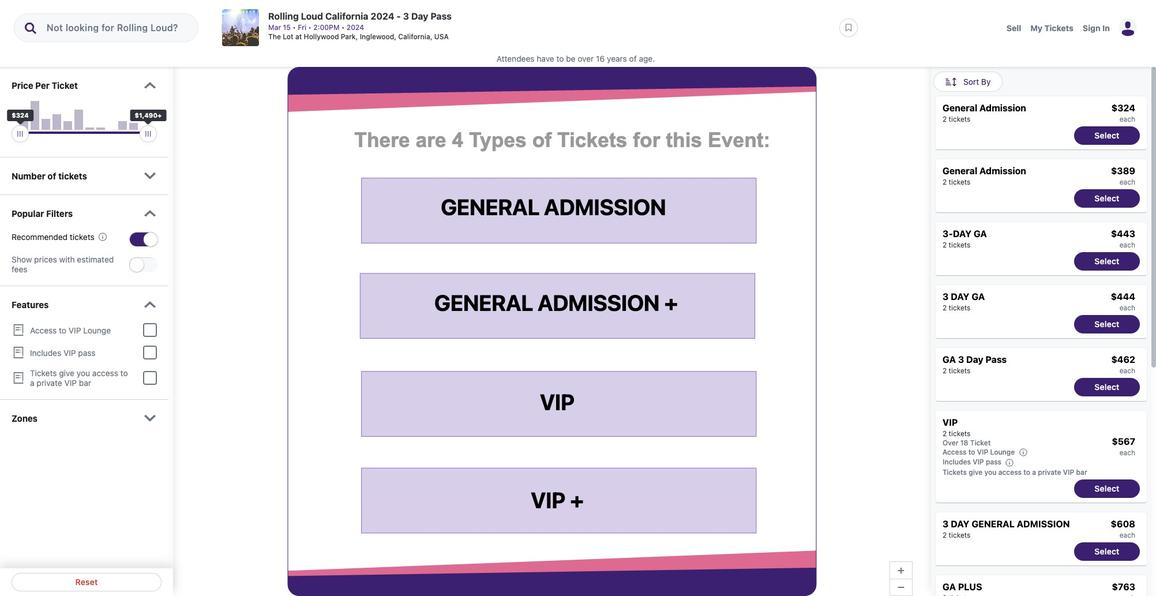Task type: vqa. For each thing, say whether or not it's contained in the screenshot.


Task type: locate. For each thing, give the bounding box(es) containing it.
ticket right per
[[52, 80, 78, 91]]

tooltip image
[[1019, 448, 1028, 457]]

3 2 from the top
[[943, 241, 947, 249]]

of right number
[[48, 171, 56, 181]]

of
[[629, 54, 637, 63], [48, 171, 56, 181]]

2:00pm
[[314, 23, 340, 32]]

to
[[557, 54, 564, 63], [59, 325, 66, 335], [120, 368, 128, 378], [969, 448, 976, 456], [1024, 468, 1031, 476]]

2 horizontal spatial tickets
[[1045, 23, 1074, 33]]

1 horizontal spatial bar
[[1077, 468, 1088, 476]]

select down $462 each
[[1095, 382, 1120, 392]]

tickets inside "vip 2 tickets"
[[949, 429, 971, 438]]

$324 for $324
[[12, 111, 29, 119]]

vip 2 tickets
[[943, 417, 971, 438]]

1 vertical spatial private
[[1038, 468, 1062, 476]]

3-day ga 2 tickets
[[943, 229, 987, 249]]

show prices with estimated fees
[[12, 254, 114, 274]]

pass inside ga 3 day pass 2 tickets
[[986, 354, 1007, 365]]

each for $567
[[1120, 449, 1136, 457]]

private
[[37, 378, 62, 388], [1038, 468, 1062, 476]]

0 vertical spatial access to vip lounge
[[30, 325, 111, 335]]

each inside $324 each
[[1120, 115, 1136, 123]]

select button for $443
[[1075, 252, 1140, 271]]

rolling loud california 2024 - 3 day pass link
[[268, 9, 452, 23]]

access down features
[[30, 325, 57, 335]]

2 vertical spatial day
[[951, 519, 970, 529]]

0 vertical spatial access
[[92, 368, 118, 378]]

$1,490+
[[135, 111, 162, 119]]

1 horizontal spatial access to vip lounge
[[943, 448, 1015, 456]]

0 vertical spatial general
[[943, 103, 978, 113]]

2
[[943, 115, 947, 123], [943, 178, 947, 186], [943, 241, 947, 249], [943, 304, 947, 312], [943, 366, 947, 375], [943, 429, 947, 438], [943, 531, 947, 539]]

2024 left -
[[371, 11, 394, 21]]

1 vertical spatial admission
[[980, 166, 1027, 176]]

2024
[[371, 11, 394, 21], [347, 23, 364, 32]]

1 general admission 2 tickets from the top
[[943, 103, 1027, 123]]

select button down $324 each
[[1075, 126, 1140, 145]]

access to vip lounge
[[30, 325, 111, 335], [943, 448, 1015, 456]]

7 select from the top
[[1095, 546, 1120, 556]]

each down $608
[[1120, 531, 1136, 539]]

1 vertical spatial pass
[[986, 354, 1007, 365]]

sort
[[964, 76, 979, 86]]

1 horizontal spatial you
[[985, 468, 997, 476]]

5 select button from the top
[[1075, 378, 1140, 396]]

select button down the $389 each
[[1075, 189, 1140, 208]]

0 vertical spatial private
[[37, 378, 62, 388]]

3-
[[943, 229, 953, 239]]

vip inside "vip 2 tickets"
[[943, 417, 958, 428]]

1 horizontal spatial pass
[[986, 354, 1007, 365]]

sell link
[[1007, 23, 1022, 33]]

1 vertical spatial includes vip pass
[[943, 458, 1002, 466]]

1 horizontal spatial private
[[1038, 468, 1062, 476]]

4 each from the top
[[1120, 304, 1136, 312]]

1 vertical spatial access to vip lounge
[[943, 448, 1015, 456]]

select down $444 each
[[1095, 319, 1120, 329]]

0 vertical spatial of
[[629, 54, 637, 63]]

0 horizontal spatial you
[[77, 368, 90, 378]]

1 horizontal spatial includes
[[943, 458, 971, 466]]

select button down $444 each
[[1075, 315, 1140, 334]]

select down "$443 each"
[[1095, 256, 1120, 266]]

each up $389 at right
[[1120, 115, 1136, 123]]

lot
[[283, 32, 294, 41]]

1 vertical spatial ticket
[[971, 439, 991, 447]]

$608 each
[[1111, 519, 1136, 539]]

access
[[30, 325, 57, 335], [943, 448, 967, 456]]

0 vertical spatial includes
[[30, 348, 61, 357]]

select for $324
[[1095, 130, 1120, 140]]

1 select from the top
[[1095, 130, 1120, 140]]

each inside $608 each
[[1120, 531, 1136, 539]]

0 horizontal spatial $324
[[12, 111, 29, 119]]

each down $567
[[1120, 449, 1136, 457]]

select button for $608
[[1075, 542, 1140, 561]]

a up the 'admission'
[[1033, 468, 1036, 476]]

tickets
[[1045, 23, 1074, 33], [30, 368, 57, 378], [943, 468, 967, 476]]

select up $608
[[1095, 483, 1120, 493]]

1 horizontal spatial a
[[1033, 468, 1036, 476]]

each inside the $389 each
[[1120, 178, 1136, 186]]

day inside 3 day ga 2 tickets
[[951, 291, 970, 302]]

5 2 from the top
[[943, 366, 947, 375]]

select button down $462 each
[[1075, 378, 1140, 396]]

2 inside 3 day ga 2 tickets
[[943, 304, 947, 312]]

0 horizontal spatial •
[[293, 23, 296, 32]]

1 horizontal spatial $324
[[1112, 103, 1136, 113]]

0 vertical spatial 2024
[[371, 11, 394, 21]]

$444
[[1111, 291, 1136, 302]]

loud
[[301, 11, 323, 21]]

1 vertical spatial give
[[969, 468, 983, 476]]

general admission 2 tickets for $389
[[943, 166, 1027, 186]]

0 horizontal spatial includes vip pass
[[30, 348, 96, 357]]

1 vertical spatial bar
[[1077, 468, 1088, 476]]

per
[[35, 80, 50, 91]]

0 vertical spatial ticket
[[52, 80, 78, 91]]

each inside "$443 each"
[[1120, 241, 1136, 249]]

4 select from the top
[[1095, 319, 1120, 329]]

1 vertical spatial pass
[[986, 458, 1002, 466]]

be
[[566, 54, 576, 63]]

0 vertical spatial day
[[953, 229, 972, 239]]

2 vertical spatial tickets
[[943, 468, 967, 476]]

rolling loud tickets image
[[222, 9, 259, 46]]

each
[[1120, 115, 1136, 123], [1120, 178, 1136, 186], [1120, 241, 1136, 249], [1120, 304, 1136, 312], [1120, 366, 1136, 375], [1120, 449, 1136, 457], [1120, 531, 1136, 539]]

7 2 from the top
[[943, 531, 947, 539]]

access to vip lounge down features
[[30, 325, 111, 335]]

2 general admission 2 tickets from the top
[[943, 166, 1027, 186]]

-
[[397, 11, 401, 21]]

select for $462
[[1095, 382, 1120, 392]]

$324 each
[[1112, 103, 1136, 123]]

tickets up zones
[[30, 368, 57, 378]]

0 vertical spatial bar
[[79, 378, 91, 388]]

1 vertical spatial access
[[999, 468, 1022, 476]]

ticket for over 18 ticket
[[971, 439, 991, 447]]

select for $444
[[1095, 319, 1120, 329]]

2 horizontal spatial •
[[342, 23, 345, 32]]

over
[[943, 439, 959, 447]]

0 vertical spatial general admission 2 tickets
[[943, 103, 1027, 123]]

each down $389 at right
[[1120, 178, 1136, 186]]

select for $567
[[1095, 483, 1120, 493]]

0 vertical spatial access
[[30, 325, 57, 335]]

includes down the over
[[943, 458, 971, 466]]

1 horizontal spatial ticket
[[971, 439, 991, 447]]

select down $324 each
[[1095, 130, 1120, 140]]

select for $443
[[1095, 256, 1120, 266]]

the
[[268, 32, 281, 41]]

each inside $444 each
[[1120, 304, 1136, 312]]

usa
[[434, 32, 449, 41]]

a up zones
[[30, 378, 34, 388]]

my
[[1031, 23, 1043, 33]]

0 horizontal spatial lounge
[[83, 325, 111, 335]]

0 horizontal spatial 2024
[[347, 23, 364, 32]]

2 2 from the top
[[943, 178, 947, 186]]

0 horizontal spatial access to vip lounge
[[30, 325, 111, 335]]

2 each from the top
[[1120, 178, 1136, 186]]

0 vertical spatial lounge
[[83, 325, 111, 335]]

0 vertical spatial pass
[[78, 348, 96, 357]]

0 vertical spatial pass
[[431, 11, 452, 21]]

1 horizontal spatial tickets give you access to a private vip bar
[[943, 468, 1088, 476]]

1 vertical spatial day
[[951, 291, 970, 302]]

the lot at hollywood park link
[[268, 32, 356, 41]]

,
[[356, 32, 358, 41]]

• right fri
[[308, 23, 312, 32]]

select down $608 each
[[1095, 546, 1120, 556]]

0 horizontal spatial bar
[[79, 378, 91, 388]]

3 each from the top
[[1120, 241, 1136, 249]]

tickets give you access to a private vip bar
[[30, 368, 128, 388], [943, 468, 1088, 476]]

price
[[12, 80, 33, 91]]

0 horizontal spatial day
[[411, 11, 428, 21]]

0 vertical spatial day
[[411, 11, 428, 21]]

popular filters
[[12, 208, 73, 219]]

6 2 from the top
[[943, 429, 947, 438]]

each down $443
[[1120, 241, 1136, 249]]

0 vertical spatial you
[[77, 368, 90, 378]]

• up park
[[342, 23, 345, 32]]

2 general from the top
[[943, 166, 978, 176]]

5 each from the top
[[1120, 366, 1136, 375]]

1 select button from the top
[[1075, 126, 1140, 145]]

1 horizontal spatial of
[[629, 54, 637, 63]]

attendees have to be over 16 years of age.
[[497, 54, 657, 63]]

0 horizontal spatial a
[[30, 378, 34, 388]]

attendees
[[497, 54, 535, 63]]

access down the over
[[943, 448, 967, 456]]

select button down $608 each
[[1075, 542, 1140, 561]]

access
[[92, 368, 118, 378], [999, 468, 1022, 476]]

0 horizontal spatial pass
[[78, 348, 96, 357]]

each inside $567 each
[[1120, 449, 1136, 457]]

general admission 2 tickets
[[943, 103, 1027, 123], [943, 166, 1027, 186]]

3 select button from the top
[[1075, 252, 1140, 271]]

ticket right 18
[[971, 439, 991, 447]]

pass
[[431, 11, 452, 21], [986, 354, 1007, 365]]

1 general from the top
[[943, 103, 978, 113]]

tickets inside ga 3 day pass 2 tickets
[[949, 366, 971, 375]]

1 vertical spatial 2024
[[347, 23, 364, 32]]

0 vertical spatial includes vip pass
[[30, 348, 96, 357]]

3 select from the top
[[1095, 256, 1120, 266]]

1 horizontal spatial day
[[967, 354, 984, 365]]

includes vip pass
[[30, 348, 96, 357], [943, 458, 1002, 466]]

tickets down the over
[[943, 468, 967, 476]]

1 horizontal spatial access
[[999, 468, 1022, 476]]

day
[[411, 11, 428, 21], [967, 354, 984, 365]]

pass
[[78, 348, 96, 357], [986, 458, 1002, 466]]

1 each from the top
[[1120, 115, 1136, 123]]

day inside 3 day general admission 2 tickets
[[951, 519, 970, 529]]

•
[[293, 23, 296, 32], [308, 23, 312, 32], [342, 23, 345, 32]]

give
[[59, 368, 74, 378], [969, 468, 983, 476]]

1 vertical spatial tickets
[[30, 368, 57, 378]]

with
[[59, 254, 75, 264]]

4 select button from the top
[[1075, 315, 1140, 334]]

0 horizontal spatial of
[[48, 171, 56, 181]]

2024 up ,
[[347, 23, 364, 32]]

access to vip lounge down over 18 ticket
[[943, 448, 1015, 456]]

0 horizontal spatial ticket
[[52, 80, 78, 91]]

of left age.
[[629, 54, 637, 63]]

reset button
[[12, 573, 162, 592]]

general admission 2 tickets for $324
[[943, 103, 1027, 123]]

2 inside "vip 2 tickets"
[[943, 429, 947, 438]]

1 horizontal spatial tickets
[[943, 468, 967, 476]]

admission for $389
[[980, 166, 1027, 176]]

select down the $389 each
[[1095, 193, 1120, 203]]

7 select button from the top
[[1075, 542, 1140, 561]]

1 vertical spatial of
[[48, 171, 56, 181]]

tickets right the my
[[1045, 23, 1074, 33]]

tickets inside 3 day general admission 2 tickets
[[949, 531, 971, 539]]

day inside the 3-day ga 2 tickets
[[953, 229, 972, 239]]

you
[[77, 368, 90, 378], [985, 468, 997, 476]]

filters
[[46, 208, 73, 219]]

select button for $567
[[1075, 479, 1140, 498]]

each down $444
[[1120, 304, 1136, 312]]

3 inside 3 day general admission 2 tickets
[[943, 519, 949, 529]]

4 2 from the top
[[943, 304, 947, 312]]

select button down "$443 each"
[[1075, 252, 1140, 271]]

1 horizontal spatial •
[[308, 23, 312, 32]]

includes down features
[[30, 348, 61, 357]]

select for $389
[[1095, 193, 1120, 203]]

1 vertical spatial access
[[943, 448, 967, 456]]

a
[[30, 378, 34, 388], [1033, 468, 1036, 476]]

1 admission from the top
[[980, 103, 1027, 113]]

tickets
[[949, 115, 971, 123], [58, 171, 87, 181], [949, 178, 971, 186], [70, 232, 95, 242], [949, 241, 971, 249], [949, 304, 971, 312], [949, 366, 971, 375], [949, 429, 971, 438], [949, 531, 971, 539]]

2 admission from the top
[[980, 166, 1027, 176]]

6 select from the top
[[1095, 483, 1120, 493]]

day
[[953, 229, 972, 239], [951, 291, 970, 302], [951, 519, 970, 529]]

number of tickets
[[12, 171, 87, 181]]

each inside $462 each
[[1120, 366, 1136, 375]]

select button up $608
[[1075, 479, 1140, 498]]

admission
[[980, 103, 1027, 113], [980, 166, 1027, 176]]

sign
[[1083, 23, 1101, 33]]

select button for $444
[[1075, 315, 1140, 334]]

7 each from the top
[[1120, 531, 1136, 539]]

0 vertical spatial give
[[59, 368, 74, 378]]

select button
[[1075, 126, 1140, 145], [1075, 189, 1140, 208], [1075, 252, 1140, 271], [1075, 315, 1140, 334], [1075, 378, 1140, 396], [1075, 479, 1140, 498], [1075, 542, 1140, 561]]

day for 3-day ga
[[953, 229, 972, 239]]

private up zones
[[37, 378, 62, 388]]

6 select button from the top
[[1075, 479, 1140, 498]]

in
[[1103, 23, 1110, 33]]

$389
[[1111, 166, 1136, 176]]

my tickets
[[1031, 23, 1074, 33]]

each down $462
[[1120, 366, 1136, 375]]

$763
[[1112, 581, 1136, 592]]

0 horizontal spatial give
[[59, 368, 74, 378]]

2 select from the top
[[1095, 193, 1120, 203]]

1 horizontal spatial access
[[943, 448, 967, 456]]

1 vertical spatial day
[[967, 354, 984, 365]]

1 horizontal spatial give
[[969, 468, 983, 476]]

0 horizontal spatial access
[[92, 368, 118, 378]]

0 vertical spatial tickets give you access to a private vip bar
[[30, 368, 128, 388]]

0 horizontal spatial pass
[[431, 11, 452, 21]]

select
[[1095, 130, 1120, 140], [1095, 193, 1120, 203], [1095, 256, 1120, 266], [1095, 319, 1120, 329], [1095, 382, 1120, 392], [1095, 483, 1120, 493], [1095, 546, 1120, 556]]

access inside "tickets give you access to a private vip bar"
[[92, 368, 118, 378]]

• right 15
[[293, 23, 296, 32]]

1 vertical spatial general
[[943, 166, 978, 176]]

1 vertical spatial lounge
[[991, 448, 1015, 456]]

1 vertical spatial tickets give you access to a private vip bar
[[943, 468, 1088, 476]]

1 vertical spatial a
[[1033, 468, 1036, 476]]

0 vertical spatial a
[[30, 378, 34, 388]]

5 select from the top
[[1095, 382, 1120, 392]]

2 inside the 3-day ga 2 tickets
[[943, 241, 947, 249]]

price per ticket
[[12, 80, 78, 91]]

6 each from the top
[[1120, 449, 1136, 457]]

1 vertical spatial general admission 2 tickets
[[943, 166, 1027, 186]]

number
[[12, 171, 45, 181]]

vip
[[69, 325, 81, 335], [63, 348, 76, 357], [64, 378, 77, 388], [943, 417, 958, 428], [977, 448, 989, 456], [973, 458, 984, 466], [1063, 468, 1075, 476]]

select button for $389
[[1075, 189, 1140, 208]]

2 select button from the top
[[1075, 189, 1140, 208]]

3 • from the left
[[342, 23, 345, 32]]

0 horizontal spatial tickets give you access to a private vip bar
[[30, 368, 128, 388]]

3
[[403, 11, 409, 21], [943, 291, 949, 302], [958, 354, 964, 365], [943, 519, 949, 529]]

bar
[[79, 378, 91, 388], [1077, 468, 1088, 476]]

includes
[[30, 348, 61, 357], [943, 458, 971, 466]]

0 vertical spatial admission
[[980, 103, 1027, 113]]

private up the 'admission'
[[1038, 468, 1062, 476]]



Task type: describe. For each thing, give the bounding box(es) containing it.
day inside rolling loud california 2024 - 3 day pass mar 15 • fri • 2:00pm • 2024 the lot at hollywood park , inglewood, california, usa
[[411, 11, 428, 21]]

select button for $324
[[1075, 126, 1140, 145]]

california
[[325, 11, 369, 21]]

rolling loud california 2024 - 3 day pass mar 15 • fri • 2:00pm • 2024 the lot at hollywood park , inglewood, california, usa
[[268, 11, 452, 41]]

$444 each
[[1111, 291, 1136, 312]]

by
[[982, 76, 991, 86]]

day for 3 day ga
[[951, 291, 970, 302]]

have
[[537, 54, 554, 63]]

0 horizontal spatial tickets
[[30, 368, 57, 378]]

2 inside ga 3 day pass 2 tickets
[[943, 366, 947, 375]]

inglewood,
[[360, 32, 396, 41]]

ga inside 3 day ga 2 tickets
[[972, 291, 985, 302]]

$443
[[1111, 229, 1136, 239]]

3 inside 3 day ga 2 tickets
[[943, 291, 949, 302]]

3 inside rolling loud california 2024 - 3 day pass mar 15 • fri • 2:00pm • 2024 the lot at hollywood park , inglewood, california, usa
[[403, 11, 409, 21]]

admission
[[1017, 519, 1070, 529]]

recommended tickets
[[12, 232, 95, 242]]

2 inside 3 day general admission 2 tickets
[[943, 531, 947, 539]]

1 horizontal spatial lounge
[[991, 448, 1015, 456]]

at
[[295, 32, 302, 41]]

rolling
[[268, 11, 299, 21]]

show
[[12, 254, 32, 264]]

$389 each
[[1111, 166, 1136, 186]]

Not looking for Rolling Loud? search field
[[38, 14, 196, 42]]

$324 for $324 each
[[1112, 103, 1136, 113]]

each for $462
[[1120, 366, 1136, 375]]

sign in
[[1083, 23, 1110, 33]]

tickets inside the 3-day ga 2 tickets
[[949, 241, 971, 249]]

ga inside the 3-day ga 2 tickets
[[974, 229, 987, 239]]

each for $443
[[1120, 241, 1136, 249]]

zones
[[12, 413, 38, 424]]

each for $389
[[1120, 178, 1136, 186]]

sort by button
[[934, 72, 1003, 92]]

1 horizontal spatial pass
[[986, 458, 1002, 466]]

plus
[[958, 581, 983, 592]]

$567 each
[[1112, 436, 1136, 457]]

select button for $462
[[1075, 378, 1140, 396]]

park
[[341, 32, 356, 41]]

3 inside ga 3 day pass 2 tickets
[[958, 354, 964, 365]]

ga inside ga 3 day pass 2 tickets
[[943, 354, 956, 365]]

general for $389
[[943, 166, 978, 176]]

ga 3 day pass 2 tickets
[[943, 354, 1007, 375]]

tickets inside 3 day ga 2 tickets
[[949, 304, 971, 312]]

give inside "tickets give you access to a private vip bar"
[[59, 368, 74, 378]]

each for $608
[[1120, 531, 1136, 539]]

16
[[596, 54, 605, 63]]

0 vertical spatial tickets
[[1045, 23, 1074, 33]]

0 horizontal spatial access
[[30, 325, 57, 335]]

hollywood
[[304, 32, 339, 41]]

fri
[[298, 23, 306, 32]]

age.
[[639, 54, 655, 63]]

mar
[[268, 23, 281, 32]]

day for 3 day general admission
[[951, 519, 970, 529]]

$462
[[1112, 354, 1136, 365]]

3 day general admission 2 tickets
[[943, 519, 1070, 539]]

day inside ga 3 day pass 2 tickets
[[967, 354, 984, 365]]

popular
[[12, 208, 44, 219]]

features
[[12, 300, 49, 310]]

3 day ga 2 tickets
[[943, 291, 985, 312]]

2 • from the left
[[308, 23, 312, 32]]

sell
[[1007, 23, 1022, 33]]

years
[[607, 54, 627, 63]]

prices
[[34, 254, 57, 264]]

sign in link
[[1083, 23, 1110, 33]]

to inside "tickets give you access to a private vip bar"
[[120, 368, 128, 378]]

ga plus
[[943, 581, 983, 592]]

pass inside rolling loud california 2024 - 3 day pass mar 15 • fri • 2:00pm • 2024 the lot at hollywood park , inglewood, california, usa
[[431, 11, 452, 21]]

bar inside "tickets give you access to a private vip bar"
[[79, 378, 91, 388]]

general for $324
[[943, 103, 978, 113]]

1 horizontal spatial 2024
[[371, 11, 394, 21]]

each for $324
[[1120, 115, 1136, 123]]

1 horizontal spatial includes vip pass
[[943, 458, 1002, 466]]

ticket for price per ticket
[[52, 80, 78, 91]]

over 18 ticket
[[943, 439, 991, 447]]

$443 each
[[1111, 229, 1136, 249]]

general
[[972, 519, 1015, 529]]

reset
[[75, 577, 98, 587]]

$608
[[1111, 519, 1136, 529]]

fees
[[12, 264, 27, 274]]

admission for $324
[[980, 103, 1027, 113]]

1 vertical spatial you
[[985, 468, 997, 476]]

1 • from the left
[[293, 23, 296, 32]]

1 vertical spatial includes
[[943, 458, 971, 466]]

18
[[961, 439, 969, 447]]

california,
[[398, 32, 433, 41]]

0 horizontal spatial private
[[37, 378, 62, 388]]

select for $608
[[1095, 546, 1120, 556]]

estimated
[[77, 254, 114, 264]]

$567
[[1112, 436, 1136, 447]]

sort by
[[964, 76, 991, 86]]

0 horizontal spatial includes
[[30, 348, 61, 357]]

tooltip image
[[1005, 458, 1015, 467]]

my tickets link
[[1031, 23, 1074, 33]]

1 2 from the top
[[943, 115, 947, 123]]

recommended
[[12, 232, 68, 242]]

each for $444
[[1120, 304, 1136, 312]]

$462 each
[[1112, 354, 1136, 375]]

15
[[283, 23, 291, 32]]

over
[[578, 54, 594, 63]]



